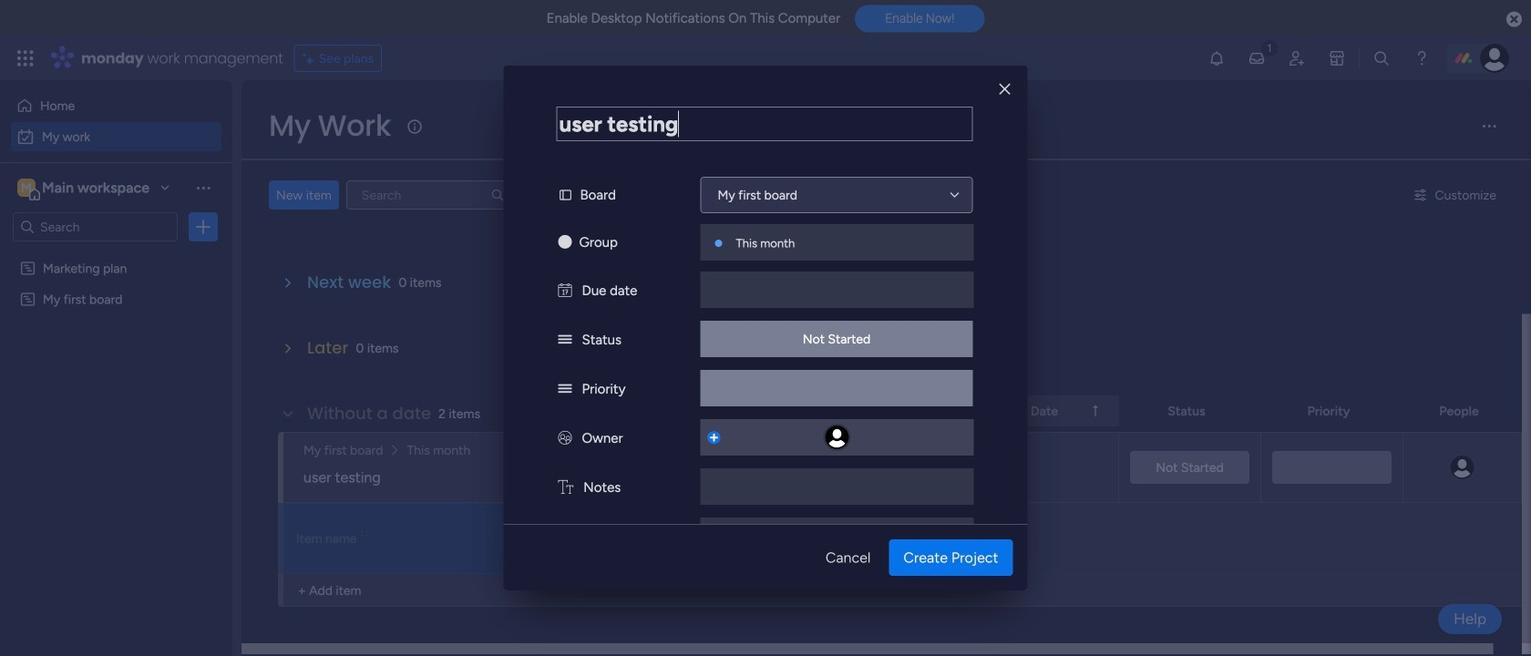 Task type: vqa. For each thing, say whether or not it's contained in the screenshot.
the dapulse close image
yes



Task type: describe. For each thing, give the bounding box(es) containing it.
see plans image
[[302, 48, 319, 69]]

v2 sun image
[[558, 234, 572, 251]]

Search in workspace field
[[38, 216, 152, 237]]

1 image
[[1261, 37, 1278, 58]]

v2 status image
[[558, 332, 572, 348]]

dapulse close image
[[1506, 10, 1522, 29]]

help image
[[1413, 49, 1431, 67]]



Task type: locate. For each thing, give the bounding box(es) containing it.
monday marketplace image
[[1328, 49, 1346, 67]]

search image
[[490, 188, 505, 202]]

option
[[11, 91, 221, 120], [11, 122, 221, 151], [0, 252, 232, 256]]

invite members image
[[1288, 49, 1306, 67]]

dialog
[[504, 66, 1028, 654]]

Filter dashboard by text search field
[[346, 180, 512, 210]]

0 vertical spatial option
[[11, 91, 221, 120]]

list box
[[0, 249, 232, 561]]

workspace image
[[17, 178, 36, 198]]

column header
[[977, 396, 1119, 427]]

notifications image
[[1208, 49, 1226, 67]]

workspace selection element
[[17, 177, 152, 200]]

None field
[[556, 107, 973, 141]]

dapulse text column image
[[558, 479, 573, 496]]

dapulse date column image
[[558, 283, 572, 299]]

2 vertical spatial option
[[0, 252, 232, 256]]

v2 status image
[[558, 381, 572, 397]]

close image
[[999, 83, 1010, 96]]

1 vertical spatial option
[[11, 122, 221, 151]]

None search field
[[346, 180, 512, 210]]

update feed image
[[1248, 49, 1266, 67]]

john smith image
[[1480, 44, 1509, 73]]

sort image
[[1088, 404, 1103, 418]]

v2 multiple person column image
[[558, 430, 572, 447]]

select product image
[[16, 49, 35, 67]]

search everything image
[[1372, 49, 1391, 67]]



